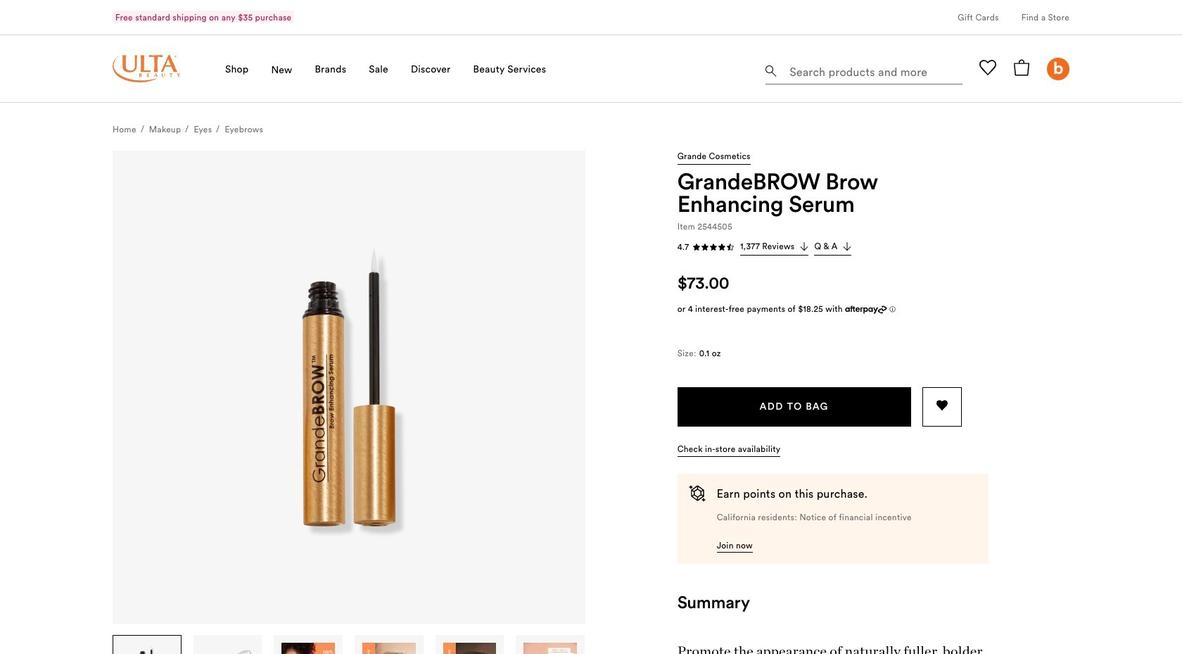 Task type: locate. For each thing, give the bounding box(es) containing it.
favorites icon image
[[980, 59, 997, 76]]

grande cosmetics grandebrow brow enhancing serum #4 image
[[363, 643, 416, 654]]

1 / 7 group
[[113, 635, 182, 654]]

starfilled image
[[718, 243, 727, 251]]

starfilled image
[[693, 243, 701, 251], [701, 243, 710, 251], [710, 243, 718, 251]]

None search field
[[766, 54, 963, 87]]

1 vertical spatial grande cosmetics grandebrow brow enhancing serum #1 image
[[120, 643, 174, 654]]

0 vertical spatial grande cosmetics grandebrow brow enhancing serum #1 image
[[113, 151, 586, 624]]

2 starfilled image from the left
[[701, 243, 710, 251]]

grande cosmetics grandebrow brow enhancing serum #1 image inside 1 / 7 group
[[120, 643, 174, 654]]

product images carousel region
[[113, 151, 586, 654]]

grande cosmetics grandebrow brow enhancing serum #1 image
[[113, 151, 586, 624], [120, 643, 174, 654]]

0 horizontal spatial withiconright image
[[801, 242, 809, 251]]

0 items in bag image
[[1014, 59, 1031, 76]]

withiconright image
[[801, 242, 809, 251], [844, 242, 852, 251]]

1 withiconright image from the left
[[801, 242, 809, 251]]

1 horizontal spatial withiconright image
[[844, 242, 852, 251]]

5 / 7 group
[[436, 635, 505, 654]]

4 / 7 group
[[355, 635, 424, 654]]



Task type: describe. For each thing, give the bounding box(es) containing it.
1 starfilled image from the left
[[693, 243, 701, 251]]

grande cosmetics grandebrow brow enhancing serum #2 image
[[201, 643, 254, 654]]

6 / 7 group
[[516, 635, 586, 654]]

2 withiconright image from the left
[[844, 242, 852, 251]]

2 / 7 group
[[193, 635, 263, 654]]

Search products and more search field
[[789, 56, 959, 81]]

grande cosmetics grandebrow brow enhancing serum #6 image
[[524, 643, 577, 654]]

grande cosmetics grandebrow brow enhancing serum #5 image
[[443, 643, 497, 654]]

3 starfilled image from the left
[[710, 243, 718, 251]]

3 / 7 group
[[274, 635, 344, 654]]

grande cosmetics grandebrow brow enhancing serum #3 image
[[282, 643, 335, 654]]

starhalf image
[[727, 243, 735, 251]]



Task type: vqa. For each thing, say whether or not it's contained in the screenshot.
Next slide ICON associated with Previous Slide icon within Self-care club Product Carousel region
no



